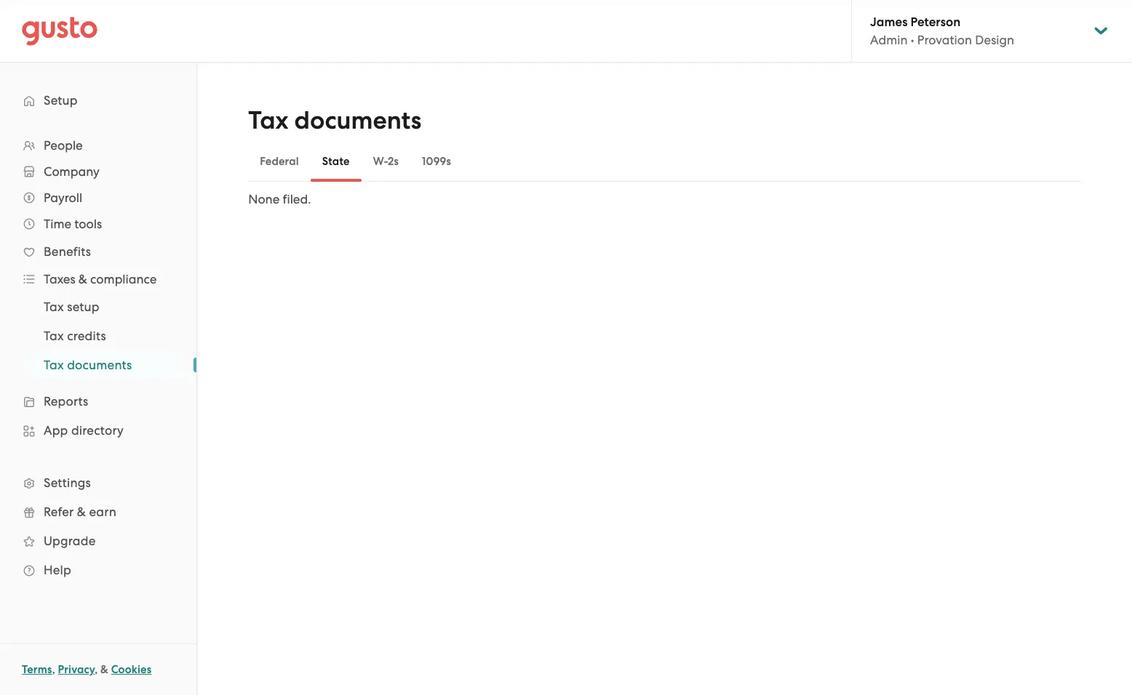 Task type: vqa. For each thing, say whether or not it's contained in the screenshot.
Back
no



Task type: describe. For each thing, give the bounding box(es) containing it.
tax credits
[[44, 329, 106, 344]]

w-2s
[[373, 155, 399, 168]]

gusto navigation element
[[0, 63, 196, 608]]

2 , from the left
[[95, 664, 98, 677]]

privacy link
[[58, 664, 95, 677]]

upgrade link
[[15, 528, 182, 555]]

james peterson admin • provation design
[[870, 15, 1015, 47]]

refer
[[44, 505, 74, 520]]

& for compliance
[[78, 272, 87, 287]]

0 vertical spatial documents
[[294, 106, 422, 135]]

benefits link
[[15, 239, 182, 265]]

federal
[[260, 155, 299, 168]]

1099s button
[[410, 144, 463, 179]]

reports link
[[15, 389, 182, 415]]

taxes & compliance button
[[15, 266, 182, 293]]

reports
[[44, 394, 88, 409]]

list containing people
[[0, 132, 196, 585]]

tax for "tax credits" link
[[44, 329, 64, 344]]

refer & earn link
[[15, 499, 182, 525]]

setup
[[44, 93, 78, 108]]

time tools
[[44, 217, 102, 231]]

tax forms tab list
[[248, 141, 1081, 182]]

admin
[[870, 33, 908, 47]]

james
[[870, 15, 908, 30]]

payroll button
[[15, 185, 182, 211]]

tax credits link
[[26, 323, 182, 349]]

tax for tax documents link
[[44, 358, 64, 373]]

app
[[44, 424, 68, 438]]

people button
[[15, 132, 182, 159]]

tax for tax setup link
[[44, 300, 64, 314]]

company
[[44, 164, 99, 179]]

2 vertical spatial &
[[100, 664, 108, 677]]

terms , privacy , & cookies
[[22, 664, 152, 677]]

compliance
[[90, 272, 157, 287]]

app directory
[[44, 424, 124, 438]]



Task type: locate. For each thing, give the bounding box(es) containing it.
settings
[[44, 476, 91, 491]]

tax documents down credits
[[44, 358, 132, 373]]

& right taxes
[[78, 272, 87, 287]]

setup link
[[15, 87, 182, 114]]

help link
[[15, 557, 182, 584]]

settings link
[[15, 470, 182, 496]]

taxes & compliance
[[44, 272, 157, 287]]

upgrade
[[44, 534, 96, 549]]

federal button
[[248, 144, 311, 179]]

&
[[78, 272, 87, 287], [77, 505, 86, 520], [100, 664, 108, 677]]

privacy
[[58, 664, 95, 677]]

0 horizontal spatial documents
[[67, 358, 132, 373]]

provation
[[918, 33, 972, 47]]

tax documents inside list
[[44, 358, 132, 373]]

0 vertical spatial &
[[78, 272, 87, 287]]

2s
[[388, 155, 399, 168]]

1 vertical spatial &
[[77, 505, 86, 520]]

none
[[248, 192, 280, 207]]

time tools button
[[15, 211, 182, 237]]

benefits
[[44, 245, 91, 259]]

1 vertical spatial tax documents
[[44, 358, 132, 373]]

design
[[975, 33, 1015, 47]]

none filed.
[[248, 192, 311, 207]]

1 horizontal spatial documents
[[294, 106, 422, 135]]

0 horizontal spatial tax documents
[[44, 358, 132, 373]]

1 list from the top
[[0, 132, 196, 585]]

refer & earn
[[44, 505, 116, 520]]

documents down "tax credits" link
[[67, 358, 132, 373]]

peterson
[[911, 15, 961, 30]]

company button
[[15, 159, 182, 185]]

people
[[44, 138, 83, 153]]

2 list from the top
[[0, 293, 196, 380]]

w-2s button
[[361, 144, 410, 179]]

help
[[44, 563, 71, 578]]

credits
[[67, 329, 106, 344]]

& left earn
[[77, 505, 86, 520]]

documents up state button
[[294, 106, 422, 135]]

tax documents link
[[26, 352, 182, 378]]

tax down tax credits
[[44, 358, 64, 373]]

tax documents
[[248, 106, 422, 135], [44, 358, 132, 373]]

directory
[[71, 424, 124, 438]]

tax down taxes
[[44, 300, 64, 314]]

0 vertical spatial tax documents
[[248, 106, 422, 135]]

list
[[0, 132, 196, 585], [0, 293, 196, 380]]

cookies
[[111, 664, 152, 677]]

1 vertical spatial documents
[[67, 358, 132, 373]]

cookies button
[[111, 662, 152, 679]]

•
[[911, 33, 915, 47]]

setup
[[67, 300, 100, 314]]

documents
[[294, 106, 422, 135], [67, 358, 132, 373]]

state button
[[311, 144, 361, 179]]

taxes
[[44, 272, 75, 287]]

& inside dropdown button
[[78, 272, 87, 287]]

1 horizontal spatial ,
[[95, 664, 98, 677]]

tax setup link
[[26, 294, 182, 320]]

w-
[[373, 155, 388, 168]]

list containing tax setup
[[0, 293, 196, 380]]

payroll
[[44, 191, 82, 205]]

app directory link
[[15, 418, 182, 444]]

state
[[322, 155, 350, 168]]

time
[[44, 217, 71, 231]]

& for earn
[[77, 505, 86, 520]]

tax up federal
[[248, 106, 289, 135]]

filed.
[[283, 192, 311, 207]]

tools
[[74, 217, 102, 231]]

terms
[[22, 664, 52, 677]]

, left cookies
[[95, 664, 98, 677]]

tax
[[248, 106, 289, 135], [44, 300, 64, 314], [44, 329, 64, 344], [44, 358, 64, 373]]

home image
[[22, 16, 98, 45]]

,
[[52, 664, 55, 677], [95, 664, 98, 677]]

& left cookies
[[100, 664, 108, 677]]

documents inside list
[[67, 358, 132, 373]]

1 , from the left
[[52, 664, 55, 677]]

tax left credits
[[44, 329, 64, 344]]

tax documents up state button
[[248, 106, 422, 135]]

1099s
[[422, 155, 451, 168]]

terms link
[[22, 664, 52, 677]]

tax setup
[[44, 300, 100, 314]]

1 horizontal spatial tax documents
[[248, 106, 422, 135]]

0 horizontal spatial ,
[[52, 664, 55, 677]]

, left privacy link on the bottom
[[52, 664, 55, 677]]

earn
[[89, 505, 116, 520]]



